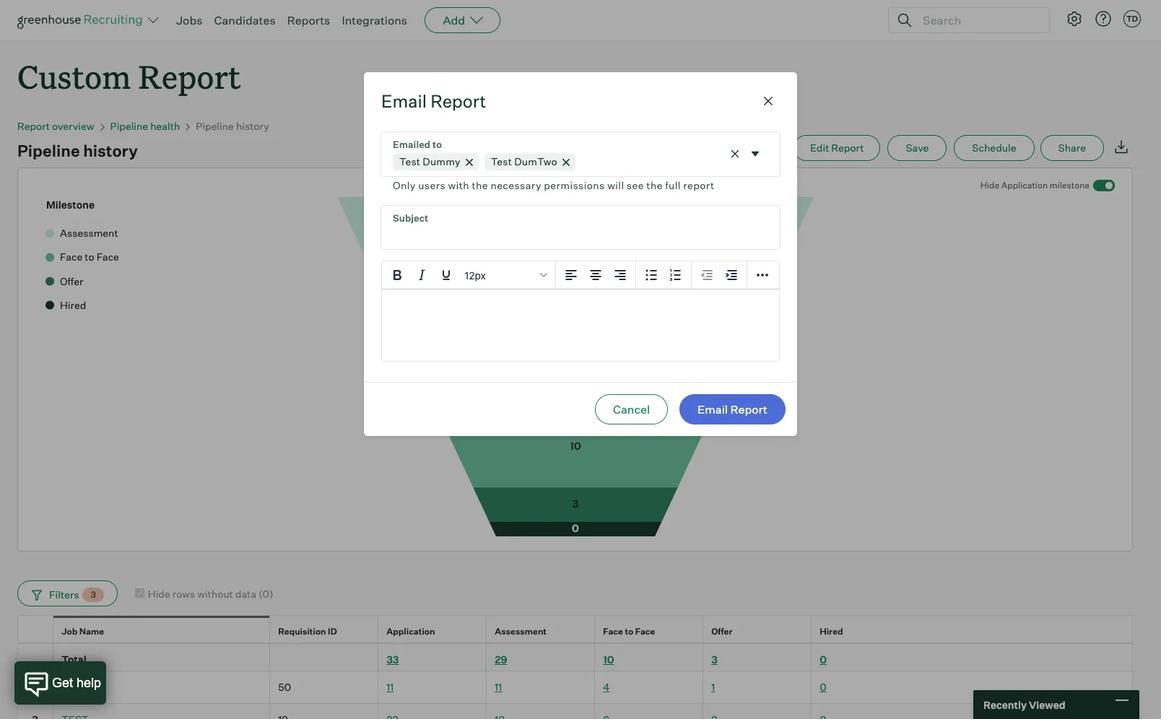 Task type: describe. For each thing, give the bounding box(es) containing it.
1 11 link from the left
[[387, 681, 394, 694]]

recently viewed
[[984, 699, 1066, 711]]

0 vertical spatial email report
[[381, 90, 486, 112]]

save
[[906, 142, 929, 154]]

filter image
[[30, 589, 42, 601]]

application inside row
[[387, 626, 435, 637]]

Search text field
[[919, 10, 1036, 31]]

edit report
[[810, 142, 864, 154]]

report inside "link"
[[832, 142, 864, 154]]

table containing total
[[17, 616, 1133, 719]]

necessary
[[491, 179, 542, 191]]

11 for 1st 11 link
[[387, 681, 394, 694]]

50
[[278, 681, 291, 694]]

10 link
[[603, 654, 614, 666]]

edit
[[810, 142, 829, 154]]

overview
[[52, 120, 94, 132]]

assessment
[[495, 626, 547, 637]]

filters
[[49, 589, 79, 601]]

29
[[495, 654, 507, 666]]

schedule button
[[954, 135, 1035, 161]]

cancel button
[[595, 394, 668, 424]]

candidates
[[214, 13, 276, 27]]

10
[[603, 654, 614, 666]]

1 link
[[712, 681, 715, 694]]

td
[[1127, 14, 1138, 24]]

report inside button
[[731, 402, 768, 416]]

dummy
[[423, 155, 461, 167]]

candidates link
[[214, 13, 276, 27]]

face to face
[[603, 626, 655, 637]]

report overview
[[17, 120, 94, 132]]

toggle flyout image
[[748, 147, 763, 161]]

jobs
[[176, 13, 203, 27]]

job
[[62, 626, 77, 637]]

milestone
[[1050, 180, 1090, 191]]

33
[[387, 654, 399, 666]]

2 toolbar from the left
[[636, 261, 692, 289]]

reports link
[[287, 13, 330, 27]]

designer link
[[62, 681, 104, 694]]

test dummy
[[399, 155, 461, 167]]

29 link
[[495, 654, 507, 666]]

33 link
[[387, 654, 399, 666]]

recently
[[984, 699, 1027, 711]]

permissions
[[544, 179, 605, 191]]

custom
[[17, 55, 131, 98]]

0 vertical spatial history
[[236, 120, 269, 132]]

row containing total
[[17, 644, 1133, 672]]

share button
[[1040, 135, 1104, 161]]

schedule
[[972, 142, 1017, 154]]

12px
[[464, 269, 486, 281]]

1 the from the left
[[472, 179, 488, 191]]

2 column header from the left
[[270, 644, 378, 671]]

id
[[328, 626, 337, 637]]

pipeline for pipeline health link
[[110, 120, 148, 132]]

integrations
[[342, 13, 407, 27]]

0 link for 3 link
[[820, 654, 827, 666]]

4 link
[[603, 681, 610, 694]]

only users with the necessary permissions will see the full report
[[393, 179, 715, 191]]

will
[[608, 179, 624, 191]]

td button
[[1121, 7, 1144, 30]]

4
[[603, 681, 610, 694]]

row group containing 1
[[17, 672, 1133, 719]]

job name
[[62, 626, 104, 637]]

dumtwo
[[514, 155, 557, 167]]

test dumtwo
[[491, 155, 557, 167]]

total
[[62, 654, 86, 666]]

only
[[393, 179, 416, 191]]

report
[[683, 179, 715, 191]]

see
[[627, 179, 644, 191]]

row containing job name
[[17, 616, 1133, 648]]

email report button
[[680, 394, 786, 424]]

12px group
[[382, 261, 779, 289]]

to
[[625, 626, 634, 637]]

greenhouse recruiting image
[[17, 12, 147, 29]]

download image
[[1113, 138, 1130, 155]]

share
[[1059, 142, 1086, 154]]

0 vertical spatial 3
[[91, 590, 96, 600]]

offer
[[712, 626, 733, 637]]

2 11 link from the left
[[495, 681, 502, 694]]

0 horizontal spatial email
[[381, 90, 427, 112]]

hired
[[820, 626, 843, 637]]

2 the from the left
[[647, 179, 663, 191]]

td button
[[1124, 10, 1141, 27]]

total column header
[[53, 644, 270, 671]]



Task type: locate. For each thing, give the bounding box(es) containing it.
2 horizontal spatial pipeline
[[196, 120, 234, 132]]

column header up 1 cell
[[17, 644, 53, 671]]

11 link down 33
[[387, 681, 394, 694]]

0 horizontal spatial pipeline
[[17, 141, 80, 160]]

email report inside email report button
[[698, 402, 768, 416]]

none field containing test dummy
[[381, 132, 780, 194]]

1 horizontal spatial email report
[[698, 402, 768, 416]]

None checkbox
[[135, 588, 144, 598]]

2 0 link from the top
[[820, 681, 827, 694]]

application right hide
[[1002, 180, 1048, 191]]

1 horizontal spatial 11 link
[[495, 681, 502, 694]]

email report
[[381, 90, 486, 112], [698, 402, 768, 416]]

cell
[[17, 704, 53, 719]]

pipeline down report overview link
[[17, 141, 80, 160]]

1 vertical spatial email report
[[698, 402, 768, 416]]

milestone
[[46, 199, 95, 211]]

1 horizontal spatial the
[[647, 179, 663, 191]]

health
[[150, 120, 180, 132]]

0 horizontal spatial face
[[603, 626, 623, 637]]

add
[[443, 13, 465, 27]]

1 11 from the left
[[387, 681, 394, 694]]

2 test from the left
[[491, 155, 512, 167]]

1 horizontal spatial 3
[[712, 654, 718, 666]]

reports
[[287, 13, 330, 27]]

1 0 from the top
[[820, 654, 827, 666]]

1 horizontal spatial 11
[[495, 681, 502, 694]]

0 horizontal spatial 11 link
[[387, 681, 394, 694]]

1 test from the left
[[399, 155, 421, 167]]

1 vertical spatial 3
[[712, 654, 718, 666]]

0 horizontal spatial application
[[387, 626, 435, 637]]

1 toolbar from the left
[[556, 261, 636, 289]]

1 cell
[[17, 672, 53, 704]]

1 horizontal spatial test
[[491, 155, 512, 167]]

1 vertical spatial pipeline history
[[17, 141, 138, 160]]

save and schedule this report to revisit it! element
[[888, 135, 954, 161]]

12px toolbar
[[382, 261, 556, 289]]

0 horizontal spatial pipeline history
[[17, 141, 138, 160]]

1 vertical spatial email
[[698, 402, 728, 416]]

2 0 from the top
[[820, 681, 827, 694]]

row up 10 link
[[17, 616, 1133, 648]]

0 horizontal spatial 3
[[91, 590, 96, 600]]

3 up "1" link
[[712, 654, 718, 666]]

11
[[387, 681, 394, 694], [495, 681, 502, 694]]

1 horizontal spatial application
[[1002, 180, 1048, 191]]

test up "only" at the left of page
[[399, 155, 421, 167]]

1 face from the left
[[603, 626, 623, 637]]

full
[[665, 179, 681, 191]]

row down 10 link
[[17, 672, 1133, 704]]

email inside button
[[698, 402, 728, 416]]

0 vertical spatial email
[[381, 90, 427, 112]]

close modal icon image
[[760, 92, 777, 109]]

pipeline history right health
[[196, 120, 269, 132]]

1 vertical spatial application
[[387, 626, 435, 637]]

1 for "1" link
[[712, 681, 715, 694]]

0 link for "1" link
[[820, 681, 827, 694]]

None text field
[[381, 205, 780, 249]]

0 vertical spatial 0
[[820, 654, 827, 666]]

1 0 link from the top
[[820, 654, 827, 666]]

row up 4 link on the right of the page
[[17, 644, 1133, 672]]

face
[[603, 626, 623, 637], [635, 626, 655, 637]]

0 horizontal spatial column header
[[17, 644, 53, 671]]

report overview link
[[17, 120, 94, 132]]

0 link
[[820, 654, 827, 666], [820, 681, 827, 694]]

0 vertical spatial application
[[1002, 180, 1048, 191]]

0 horizontal spatial 1
[[33, 681, 37, 694]]

pipeline
[[110, 120, 148, 132], [196, 120, 234, 132], [17, 141, 80, 160]]

1 horizontal spatial pipeline
[[110, 120, 148, 132]]

configure image
[[1066, 10, 1083, 27]]

1 row from the top
[[17, 616, 1133, 648]]

11 link down the "29" link
[[495, 681, 502, 694]]

1 1 from the left
[[33, 681, 37, 694]]

clear selection image
[[728, 147, 743, 161]]

pipeline health
[[110, 120, 180, 132]]

column header down id
[[270, 644, 378, 671]]

pipeline health link
[[110, 120, 180, 132]]

1 vertical spatial history
[[83, 141, 138, 160]]

custom report
[[17, 55, 241, 98]]

0 horizontal spatial history
[[83, 141, 138, 160]]

1
[[33, 681, 37, 694], [712, 681, 715, 694]]

face right to
[[635, 626, 655, 637]]

0 vertical spatial pipeline history
[[196, 120, 269, 132]]

pipeline history down overview
[[17, 141, 138, 160]]

hide
[[981, 180, 1000, 191]]

2 row from the top
[[17, 644, 1133, 672]]

3 link
[[712, 654, 718, 666]]

the left full
[[647, 179, 663, 191]]

11 down 33
[[387, 681, 394, 694]]

1 vertical spatial 0
[[820, 681, 827, 694]]

0 horizontal spatial test
[[399, 155, 421, 167]]

designer
[[62, 681, 104, 694]]

application up 33
[[387, 626, 435, 637]]

pipeline history link
[[196, 120, 269, 132]]

2 11 from the left
[[495, 681, 502, 694]]

None field
[[381, 132, 780, 194]]

0 horizontal spatial 11
[[387, 681, 394, 694]]

viewed
[[1029, 699, 1066, 711]]

application
[[1002, 180, 1048, 191], [387, 626, 435, 637]]

0 vertical spatial 0 link
[[820, 654, 827, 666]]

users
[[418, 179, 446, 191]]

1 horizontal spatial email
[[698, 402, 728, 416]]

0
[[820, 654, 827, 666], [820, 681, 827, 694]]

11 link
[[387, 681, 394, 694], [495, 681, 502, 694]]

1 column header from the left
[[17, 644, 53, 671]]

save button
[[888, 135, 947, 161]]

pipeline left health
[[110, 120, 148, 132]]

test for test dummy
[[399, 155, 421, 167]]

row down 4
[[17, 704, 1133, 719]]

add button
[[425, 7, 501, 33]]

1 horizontal spatial column header
[[270, 644, 378, 671]]

with
[[448, 179, 469, 191]]

0 horizontal spatial the
[[472, 179, 488, 191]]

hide application milestone
[[981, 180, 1090, 191]]

11 for second 11 link from the left
[[495, 681, 502, 694]]

row containing 1
[[17, 672, 1133, 704]]

1 left designer link
[[33, 681, 37, 694]]

row group
[[17, 672, 1133, 719]]

3 right filters
[[91, 590, 96, 600]]

12px button
[[459, 263, 553, 287]]

0 horizontal spatial email report
[[381, 90, 486, 112]]

integrations link
[[342, 13, 407, 27]]

1 horizontal spatial face
[[635, 626, 655, 637]]

1 horizontal spatial pipeline history
[[196, 120, 269, 132]]

report
[[138, 55, 241, 98], [431, 90, 486, 112], [17, 120, 50, 132], [832, 142, 864, 154], [731, 402, 768, 416]]

test
[[399, 155, 421, 167], [491, 155, 512, 167]]

1 for row containing 1
[[33, 681, 37, 694]]

3
[[91, 590, 96, 600], [712, 654, 718, 666]]

table
[[17, 616, 1133, 719]]

pipeline history
[[196, 120, 269, 132], [17, 141, 138, 160]]

row
[[17, 616, 1133, 648], [17, 644, 1133, 672], [17, 672, 1133, 704], [17, 704, 1133, 719]]

1 inside cell
[[33, 681, 37, 694]]

column header
[[17, 644, 53, 671], [270, 644, 378, 671]]

pipeline right health
[[196, 120, 234, 132]]

3 row from the top
[[17, 672, 1133, 704]]

the right "with"
[[472, 179, 488, 191]]

edit report link
[[794, 135, 881, 161]]

the
[[472, 179, 488, 191], [647, 179, 663, 191]]

pipeline for pipeline history link
[[196, 120, 234, 132]]

test for test dumtwo
[[491, 155, 512, 167]]

test up necessary
[[491, 155, 512, 167]]

11 down the "29" link
[[495, 681, 502, 694]]

1 down 3 link
[[712, 681, 715, 694]]

face left to
[[603, 626, 623, 637]]

name
[[79, 626, 104, 637]]

3 toolbar from the left
[[692, 261, 748, 289]]

2 1 from the left
[[712, 681, 715, 694]]

toolbar
[[556, 261, 636, 289], [636, 261, 692, 289], [692, 261, 748, 289]]

requisition id
[[278, 626, 337, 637]]

1 vertical spatial 0 link
[[820, 681, 827, 694]]

history
[[236, 120, 269, 132], [83, 141, 138, 160]]

1 horizontal spatial history
[[236, 120, 269, 132]]

1 horizontal spatial 1
[[712, 681, 715, 694]]

2 face from the left
[[635, 626, 655, 637]]

cancel
[[613, 402, 650, 416]]

4 row from the top
[[17, 704, 1133, 719]]

email
[[381, 90, 427, 112], [698, 402, 728, 416]]

jobs link
[[176, 13, 203, 27]]

requisition
[[278, 626, 326, 637]]



Task type: vqa. For each thing, say whether or not it's contained in the screenshot.
"There"
no



